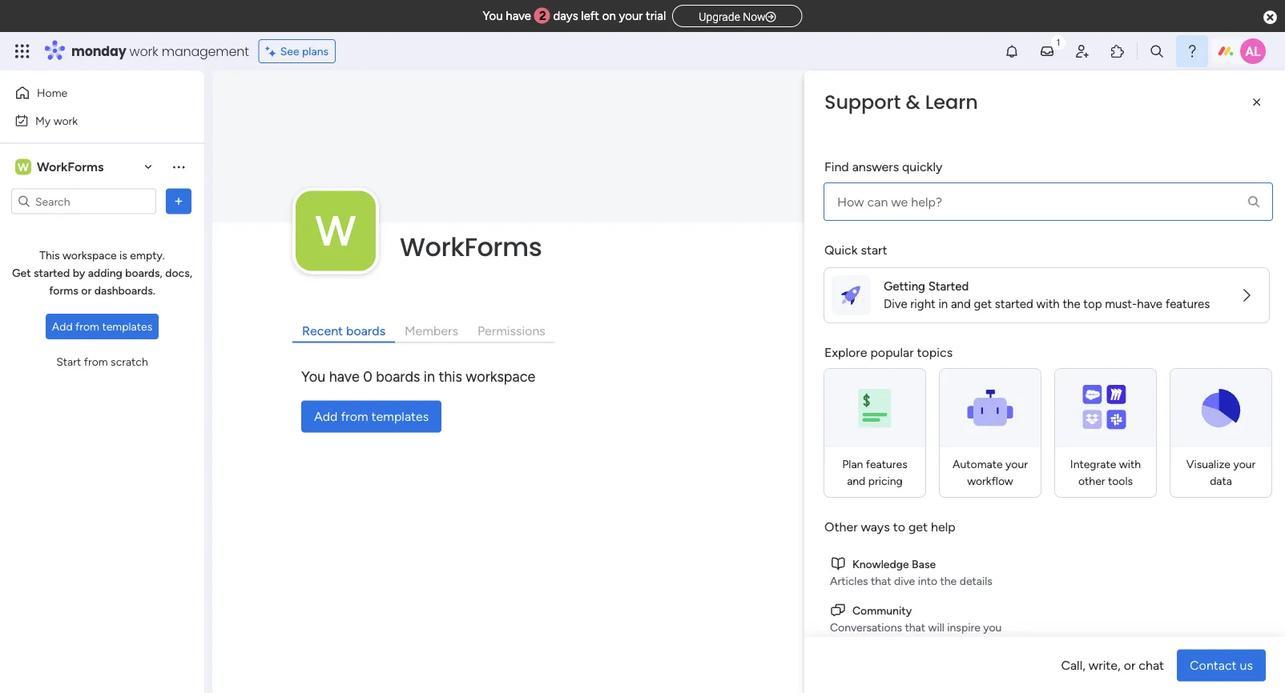 Task type: vqa. For each thing, say whether or not it's contained in the screenshot.
Project Management heading
no



Task type: describe. For each thing, give the bounding box(es) containing it.
with inside "getting started dive right in and get started with the top must-have features"
[[1036, 297, 1060, 312]]

chat
[[1139, 659, 1164, 674]]

forms
[[49, 284, 78, 298]]

docs,
[[165, 266, 192, 280]]

automate
[[953, 457, 1003, 471]]

options image
[[171, 193, 187, 210]]

recent boards
[[302, 324, 385, 339]]

knowledge base
[[852, 558, 936, 571]]

upgrade now link
[[672, 5, 803, 27]]

conversations
[[830, 621, 902, 635]]

now
[[743, 10, 766, 23]]

getting started dive right in and get started with the top must-have features
[[884, 279, 1210, 312]]

integrate
[[1070, 457, 1116, 471]]

find answers quickly
[[824, 159, 942, 174]]

ways
[[861, 520, 890, 535]]

dive
[[894, 574, 915, 588]]

see
[[280, 44, 299, 58]]

Search in workspace field
[[34, 192, 134, 211]]

upgrade
[[699, 10, 740, 23]]

1 vertical spatial workspace
[[466, 369, 535, 386]]

features inside "getting started dive right in and get started with the top must-have features"
[[1165, 297, 1210, 312]]

members
[[405, 324, 458, 339]]

on
[[602, 9, 616, 23]]

and inside plan features and pricing
[[847, 474, 866, 488]]

&
[[906, 89, 920, 116]]

in for boards
[[424, 369, 435, 386]]

workspace inside this workspace is empty. get started by adding boards, docs, forms or dashboards.
[[63, 249, 117, 262]]

link container element for articles that dive into the details
[[830, 556, 1264, 573]]

my work
[[35, 114, 78, 127]]

left
[[581, 9, 599, 23]]

add from templates for add from templates button to the right
[[314, 409, 429, 425]]

explore popular topics
[[824, 345, 953, 360]]

1 vertical spatial boards
[[376, 369, 420, 386]]

is
[[119, 249, 127, 262]]

dashboards.
[[94, 284, 155, 298]]

automate your workflow
[[953, 457, 1028, 488]]

help
[[931, 520, 956, 535]]

features inside plan features and pricing
[[866, 457, 908, 471]]

answers
[[852, 159, 899, 174]]

notifications image
[[1004, 43, 1020, 59]]

0 vertical spatial templates
[[102, 320, 152, 334]]

workflow
[[967, 474, 1013, 488]]

plan
[[842, 457, 863, 471]]

started inside this workspace is empty. get started by adding boards, docs, forms or dashboards.
[[34, 266, 70, 280]]

you have 0 boards in this workspace
[[301, 369, 535, 386]]

w for workspace image
[[316, 206, 356, 256]]

help image
[[1184, 43, 1200, 59]]

0 horizontal spatial your
[[619, 9, 643, 23]]

find
[[824, 159, 849, 174]]

other
[[1078, 474, 1105, 488]]

home
[[37, 86, 67, 100]]

permissions
[[477, 324, 545, 339]]

0 vertical spatial add from templates button
[[46, 314, 159, 340]]

help
[[1163, 653, 1191, 669]]

learn
[[925, 89, 978, 116]]

from for the "start from scratch" button
[[84, 355, 108, 369]]

add for add from templates button to the right
[[314, 409, 338, 425]]

explore
[[824, 345, 867, 360]]

this
[[439, 369, 462, 386]]

workspace image
[[296, 191, 376, 271]]

the inside extra links container element
[[940, 574, 957, 588]]

link container element for conversations that will inspire you
[[830, 603, 1264, 619]]

1 vertical spatial or
[[1124, 659, 1136, 674]]

pricing
[[868, 474, 903, 488]]

and inside "getting started dive right in and get started with the top must-have features"
[[951, 297, 971, 312]]

quick start
[[824, 242, 887, 258]]

automate your workflow link
[[939, 369, 1042, 498]]

have for you have 2 days left on your trial
[[506, 9, 531, 23]]

started
[[928, 279, 969, 294]]

workspace options image
[[171, 159, 187, 175]]

getting
[[884, 279, 925, 294]]

add for the topmost add from templates button
[[52, 320, 73, 334]]

monday work management
[[71, 42, 249, 60]]

this workspace is empty. get started by adding boards, docs, forms or dashboards.
[[12, 249, 192, 298]]

adding
[[88, 266, 122, 280]]

plan features and pricing
[[842, 457, 908, 488]]

trial
[[646, 9, 666, 23]]

select product image
[[14, 43, 30, 59]]

add from templates for the topmost add from templates button
[[52, 320, 152, 334]]

workspace image
[[15, 158, 31, 176]]

conversations that will inspire you
[[830, 621, 1002, 635]]

scratch
[[111, 355, 148, 369]]

1 horizontal spatial workforms
[[400, 229, 542, 265]]

monday
[[71, 42, 126, 60]]

days
[[553, 9, 578, 23]]

plans
[[302, 44, 329, 58]]

work for my
[[53, 114, 78, 127]]

1 vertical spatial get
[[908, 520, 928, 535]]

with inside integrate with other tools
[[1119, 457, 1141, 471]]

by
[[73, 266, 85, 280]]

started inside "getting started dive right in and get started with the top must-have features"
[[995, 297, 1033, 312]]

dive
[[884, 297, 907, 312]]

you
[[983, 621, 1002, 635]]

your for visualize your data
[[1233, 457, 1256, 471]]

my work button
[[10, 108, 172, 133]]

search everything image
[[1149, 43, 1165, 59]]

header element
[[804, 71, 1285, 240]]

you for you have 2 days left on your trial
[[483, 9, 503, 23]]

apple lee image
[[1240, 38, 1266, 64]]

get inside "getting started dive right in and get started with the top must-have features"
[[974, 297, 992, 312]]

articles that dive into the details
[[830, 574, 993, 588]]

WorkForms field
[[396, 229, 1101, 265]]

see plans button
[[259, 39, 336, 63]]

workspace selection element
[[15, 157, 106, 177]]

support & learn
[[824, 89, 978, 116]]

details
[[960, 574, 993, 588]]

apps image
[[1110, 43, 1126, 59]]

invite members image
[[1074, 43, 1090, 59]]

management
[[162, 42, 249, 60]]



Task type: locate. For each thing, give the bounding box(es) containing it.
1 vertical spatial link container element
[[830, 603, 1264, 619]]

inspire
[[947, 621, 981, 635]]

1 vertical spatial w
[[316, 206, 356, 256]]

you down recent at the top of the page
[[301, 369, 326, 386]]

have left 0
[[329, 369, 360, 386]]

0 vertical spatial from
[[75, 320, 99, 334]]

1 horizontal spatial templates
[[371, 409, 429, 425]]

add from templates down 0
[[314, 409, 429, 425]]

from down 0
[[341, 409, 368, 425]]

1 vertical spatial you
[[301, 369, 326, 386]]

that down knowledge
[[871, 574, 891, 588]]

workspace down permissions
[[466, 369, 535, 386]]

link container element
[[830, 556, 1264, 573], [830, 603, 1264, 619]]

1 vertical spatial and
[[847, 474, 866, 488]]

0 horizontal spatial w
[[18, 160, 29, 174]]

popular
[[870, 345, 914, 360]]

0 vertical spatial link container element
[[830, 556, 1264, 573]]

0 vertical spatial w
[[18, 160, 29, 174]]

add from templates up the "start from scratch" button
[[52, 320, 152, 334]]

w
[[18, 160, 29, 174], [316, 206, 356, 256]]

your right visualize
[[1233, 457, 1256, 471]]

2 horizontal spatial your
[[1233, 457, 1256, 471]]

help button
[[1149, 648, 1205, 675]]

link container element containing community
[[830, 603, 1264, 619]]

have
[[506, 9, 531, 23], [1137, 297, 1163, 312], [329, 369, 360, 386]]

1 vertical spatial add from templates button
[[301, 401, 442, 433]]

get right right
[[974, 297, 992, 312]]

the left top
[[1063, 297, 1081, 312]]

0 horizontal spatial add from templates button
[[46, 314, 159, 340]]

1 horizontal spatial and
[[951, 297, 971, 312]]

visualize your data
[[1186, 457, 1256, 488]]

right
[[910, 297, 936, 312]]

1 horizontal spatial with
[[1119, 457, 1141, 471]]

you
[[483, 9, 503, 23], [301, 369, 326, 386]]

link container element containing knowledge base
[[830, 556, 1264, 573]]

1 vertical spatial features
[[866, 457, 908, 471]]

1 horizontal spatial in
[[939, 297, 948, 312]]

0 horizontal spatial in
[[424, 369, 435, 386]]

0 vertical spatial you
[[483, 9, 503, 23]]

your for automate your workflow
[[1006, 457, 1028, 471]]

in inside "getting started dive right in and get started with the top must-have features"
[[939, 297, 948, 312]]

1 vertical spatial in
[[424, 369, 435, 386]]

1 horizontal spatial work
[[129, 42, 158, 60]]

search container element
[[824, 157, 1273, 221]]

1 vertical spatial that
[[905, 621, 925, 635]]

0 horizontal spatial features
[[866, 457, 908, 471]]

dapulse rightstroke image
[[766, 11, 776, 23]]

1 vertical spatial templates
[[371, 409, 429, 425]]

have for you have 0 boards in this workspace
[[329, 369, 360, 386]]

write,
[[1089, 659, 1121, 674]]

start from scratch
[[56, 355, 148, 369]]

in down the started
[[939, 297, 948, 312]]

started down "this"
[[34, 266, 70, 280]]

1 horizontal spatial your
[[1006, 457, 1028, 471]]

work inside button
[[53, 114, 78, 127]]

that
[[871, 574, 891, 588], [905, 621, 925, 635]]

tools
[[1108, 474, 1133, 488]]

0 vertical spatial or
[[81, 284, 92, 298]]

1 horizontal spatial started
[[995, 297, 1033, 312]]

workspace up "by"
[[63, 249, 117, 262]]

1 horizontal spatial w
[[316, 206, 356, 256]]

features up pricing
[[866, 457, 908, 471]]

1 vertical spatial workforms
[[400, 229, 542, 265]]

0 horizontal spatial workspace
[[63, 249, 117, 262]]

link container element up you
[[830, 603, 1264, 619]]

quick
[[824, 242, 858, 258]]

and
[[951, 297, 971, 312], [847, 474, 866, 488]]

0 vertical spatial workspace
[[63, 249, 117, 262]]

2 link container element from the top
[[830, 603, 1264, 619]]

features right must-
[[1165, 297, 1210, 312]]

in left the this
[[424, 369, 435, 386]]

0 vertical spatial get
[[974, 297, 992, 312]]

How can we help? search field
[[824, 183, 1273, 221]]

to
[[893, 520, 905, 535]]

or left chat
[[1124, 659, 1136, 674]]

0 horizontal spatial work
[[53, 114, 78, 127]]

w for workspace icon
[[18, 160, 29, 174]]

start from scratch button
[[50, 349, 154, 375]]

with up tools
[[1119, 457, 1141, 471]]

0 horizontal spatial you
[[301, 369, 326, 386]]

1 horizontal spatial features
[[1165, 297, 1210, 312]]

your inside visualize your data
[[1233, 457, 1256, 471]]

support
[[824, 89, 901, 116]]

1 horizontal spatial that
[[905, 621, 925, 635]]

0 horizontal spatial workforms
[[37, 159, 104, 175]]

knowledge
[[852, 558, 909, 571]]

home button
[[10, 80, 172, 106]]

1 vertical spatial have
[[1137, 297, 1163, 312]]

have left 2
[[506, 9, 531, 23]]

that left will
[[905, 621, 925, 635]]

from inside the "start from scratch" button
[[84, 355, 108, 369]]

templates down you have 0 boards in this workspace
[[371, 409, 429, 425]]

inbox image
[[1039, 43, 1055, 59]]

from right start
[[84, 355, 108, 369]]

boards right recent at the top of the page
[[346, 324, 385, 339]]

1 vertical spatial with
[[1119, 457, 1141, 471]]

link container element up details
[[830, 556, 1264, 573]]

1 horizontal spatial get
[[974, 297, 992, 312]]

workforms
[[37, 159, 104, 175], [400, 229, 542, 265]]

1 vertical spatial add
[[314, 409, 338, 425]]

and down the started
[[951, 297, 971, 312]]

boards right 0
[[376, 369, 420, 386]]

started left top
[[995, 297, 1033, 312]]

in for right
[[939, 297, 948, 312]]

0 vertical spatial add
[[52, 320, 73, 334]]

0 vertical spatial workforms
[[37, 159, 104, 175]]

0 horizontal spatial with
[[1036, 297, 1060, 312]]

or down "by"
[[81, 284, 92, 298]]

w inside image
[[316, 206, 356, 256]]

visualize
[[1186, 457, 1231, 471]]

1 horizontal spatial or
[[1124, 659, 1136, 674]]

templates up scratch
[[102, 320, 152, 334]]

with left top
[[1036, 297, 1060, 312]]

will
[[928, 621, 945, 635]]

0 horizontal spatial add from templates
[[52, 320, 152, 334]]

recent
[[302, 324, 343, 339]]

0 vertical spatial started
[[34, 266, 70, 280]]

call, write, or chat
[[1061, 659, 1164, 674]]

work right 'monday'
[[129, 42, 158, 60]]

1 horizontal spatial have
[[506, 9, 531, 23]]

workspace
[[63, 249, 117, 262], [466, 369, 535, 386]]

add from templates button
[[46, 314, 159, 340], [301, 401, 442, 433]]

1 vertical spatial from
[[84, 355, 108, 369]]

plan features and pricing link
[[824, 369, 926, 498]]

you left 2
[[483, 9, 503, 23]]

0 horizontal spatial that
[[871, 574, 891, 588]]

getting started logo image
[[841, 286, 860, 305]]

from for the topmost add from templates button
[[75, 320, 99, 334]]

from up the "start from scratch" button
[[75, 320, 99, 334]]

features
[[1165, 297, 1210, 312], [866, 457, 908, 471]]

0 horizontal spatial get
[[908, 520, 928, 535]]

0 vertical spatial add from templates
[[52, 320, 152, 334]]

that for articles
[[871, 574, 891, 588]]

your inside "automate your workflow"
[[1006, 457, 1028, 471]]

0
[[363, 369, 372, 386]]

other ways to get help
[[824, 520, 956, 535]]

data
[[1210, 474, 1232, 488]]

top
[[1083, 297, 1102, 312]]

this
[[39, 249, 60, 262]]

or inside this workspace is empty. get started by adding boards, docs, forms or dashboards.
[[81, 284, 92, 298]]

have inside "getting started dive right in and get started with the top must-have features"
[[1137, 297, 1163, 312]]

1 horizontal spatial workspace
[[466, 369, 535, 386]]

you have 2 days left on your trial
[[483, 9, 666, 23]]

your right on
[[619, 9, 643, 23]]

the right the into
[[940, 574, 957, 588]]

1 horizontal spatial you
[[483, 9, 503, 23]]

articles
[[830, 574, 868, 588]]

2
[[539, 9, 546, 23]]

0 vertical spatial features
[[1165, 297, 1210, 312]]

the inside "getting started dive right in and get started with the top must-have features"
[[1063, 297, 1081, 312]]

start
[[56, 355, 81, 369]]

us
[[1240, 659, 1253, 674]]

0 vertical spatial that
[[871, 574, 891, 588]]

0 vertical spatial the
[[1063, 297, 1081, 312]]

0 horizontal spatial templates
[[102, 320, 152, 334]]

have right top
[[1137, 297, 1163, 312]]

must-
[[1105, 297, 1137, 312]]

in
[[939, 297, 948, 312], [424, 369, 435, 386]]

dapulse close image
[[1264, 9, 1277, 26]]

see plans
[[280, 44, 329, 58]]

get right the to
[[908, 520, 928, 535]]

1 image
[[1051, 33, 1066, 51]]

get
[[974, 297, 992, 312], [908, 520, 928, 535]]

0 vertical spatial have
[[506, 9, 531, 23]]

1 vertical spatial the
[[940, 574, 957, 588]]

into
[[918, 574, 937, 588]]

1 horizontal spatial add
[[314, 409, 338, 425]]

2 vertical spatial have
[[329, 369, 360, 386]]

started
[[34, 266, 70, 280], [995, 297, 1033, 312]]

empty.
[[130, 249, 165, 262]]

your up the workflow
[[1006, 457, 1028, 471]]

topics
[[917, 345, 953, 360]]

0 vertical spatial boards
[[346, 324, 385, 339]]

workforms inside workspace selection element
[[37, 159, 104, 175]]

work right my
[[53, 114, 78, 127]]

or
[[81, 284, 92, 298], [1124, 659, 1136, 674]]

and down plan
[[847, 474, 866, 488]]

quickly
[[902, 159, 942, 174]]

contact
[[1190, 659, 1237, 674]]

1 horizontal spatial the
[[1063, 297, 1081, 312]]

add from templates button up the "start from scratch" button
[[46, 314, 159, 340]]

w inside icon
[[18, 160, 29, 174]]

0 horizontal spatial add
[[52, 320, 73, 334]]

work for monday
[[129, 42, 158, 60]]

integrate with other tools link
[[1054, 369, 1157, 498]]

boards,
[[125, 266, 162, 280]]

0 vertical spatial in
[[939, 297, 948, 312]]

extra links container element
[[824, 550, 1270, 694]]

0 vertical spatial work
[[129, 42, 158, 60]]

boards
[[346, 324, 385, 339], [376, 369, 420, 386]]

from for add from templates button to the right
[[341, 409, 368, 425]]

my
[[35, 114, 51, 127]]

visualize your data link
[[1170, 369, 1272, 498]]

base
[[912, 558, 936, 571]]

0 horizontal spatial or
[[81, 284, 92, 298]]

1 horizontal spatial add from templates button
[[301, 401, 442, 433]]

0 horizontal spatial the
[[940, 574, 957, 588]]

that for conversations
[[905, 621, 925, 635]]

contact us button
[[1177, 650, 1266, 682]]

community
[[852, 604, 912, 618]]

2 vertical spatial from
[[341, 409, 368, 425]]

0 vertical spatial and
[[951, 297, 971, 312]]

0 horizontal spatial and
[[847, 474, 866, 488]]

1 link container element from the top
[[830, 556, 1264, 573]]

work
[[129, 42, 158, 60], [53, 114, 78, 127]]

call,
[[1061, 659, 1085, 674]]

start
[[861, 242, 887, 258]]

get
[[12, 266, 31, 280]]

1 horizontal spatial add from templates
[[314, 409, 429, 425]]

0 vertical spatial with
[[1036, 297, 1060, 312]]

upgrade now
[[699, 10, 766, 23]]

integrate with other tools
[[1070, 457, 1141, 488]]

you for you have 0 boards in this workspace
[[301, 369, 326, 386]]

0 horizontal spatial started
[[34, 266, 70, 280]]

1 vertical spatial started
[[995, 297, 1033, 312]]

add from templates button down 0
[[301, 401, 442, 433]]

1 vertical spatial work
[[53, 114, 78, 127]]

with
[[1036, 297, 1060, 312], [1119, 457, 1141, 471]]

1 vertical spatial add from templates
[[314, 409, 429, 425]]

0 horizontal spatial have
[[329, 369, 360, 386]]

2 horizontal spatial have
[[1137, 297, 1163, 312]]



